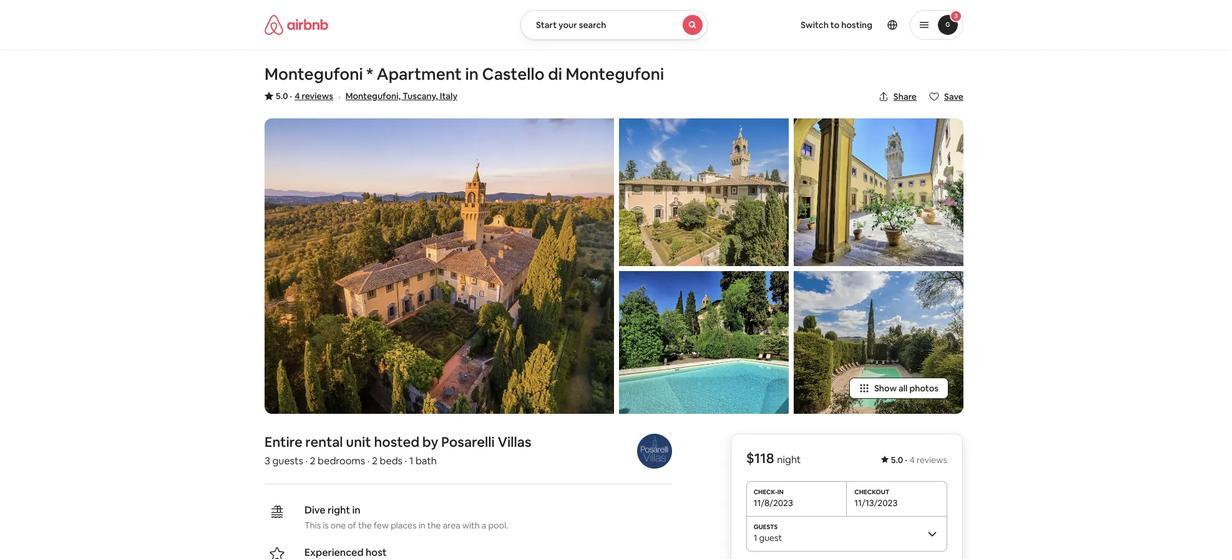 Task type: vqa. For each thing, say whether or not it's contained in the screenshot.
1st Mile from right
no



Task type: describe. For each thing, give the bounding box(es) containing it.
posarelli villas
[[441, 434, 531, 451]]

2 building exterior, outdoor image from the left
[[794, 119, 964, 267]]

1 2 from the left
[[310, 455, 316, 468]]

2 horizontal spatial in
[[465, 64, 479, 85]]

di
[[548, 64, 562, 85]]

1 building exterior, outdoor image from the left
[[265, 119, 614, 415]]

share
[[894, 91, 917, 102]]

of
[[348, 521, 356, 532]]

by
[[422, 434, 438, 451]]

guests
[[272, 455, 303, 468]]

dive
[[305, 504, 326, 518]]

places
[[391, 521, 417, 532]]

bath
[[416, 455, 437, 468]]

show all photos
[[874, 383, 939, 395]]

montegufoni,
[[346, 91, 401, 102]]

entire
[[265, 434, 303, 451]]

dive right in this is one of the few places in the area with a pool.
[[305, 504, 508, 532]]

profile element
[[723, 0, 964, 50]]

1 inside popup button
[[754, 533, 757, 544]]

show all photos button
[[849, 378, 949, 400]]

2 the from the left
[[427, 521, 441, 532]]

tuscany,
[[403, 91, 438, 102]]

start your search button
[[521, 10, 708, 40]]

entire rental unit hosted by posarelli villas 3 guests · 2 bedrooms · 2 beds · 1 bath
[[265, 434, 531, 468]]

is
[[323, 521, 329, 532]]

1 horizontal spatial 5.0 · 4 reviews
[[891, 455, 947, 466]]

Start your search search field
[[521, 10, 708, 40]]

$118 night
[[746, 450, 801, 468]]

$118
[[746, 450, 774, 468]]

1 pool image from the left
[[619, 272, 789, 415]]

save
[[944, 91, 964, 102]]

beds
[[380, 455, 403, 468]]

guest
[[759, 533, 782, 544]]

1 vertical spatial 4
[[910, 455, 915, 466]]

italy
[[440, 91, 458, 102]]

save button
[[924, 86, 969, 107]]

all
[[899, 383, 908, 395]]

search
[[579, 19, 606, 31]]

with
[[462, 521, 480, 532]]

1 vertical spatial reviews
[[917, 455, 947, 466]]

2 pool image from the left
[[794, 272, 964, 415]]

area
[[443, 521, 460, 532]]

castello
[[482, 64, 545, 85]]

rental
[[305, 434, 343, 451]]

4 reviews button
[[295, 90, 333, 102]]



Task type: locate. For each thing, give the bounding box(es) containing it.
pool image
[[619, 272, 789, 415], [794, 272, 964, 415]]

montegufoni down start your search button
[[566, 64, 664, 85]]

in up of
[[352, 504, 361, 518]]

1 vertical spatial 5.0
[[891, 455, 903, 466]]

montegufoni * apartment in castello di montegufoni
[[265, 64, 664, 85]]

right
[[328, 504, 350, 518]]

the
[[358, 521, 372, 532], [427, 521, 441, 532]]

to
[[831, 19, 840, 31]]

this
[[305, 521, 321, 532]]

0 horizontal spatial in
[[352, 504, 361, 518]]

1 horizontal spatial 5.0
[[891, 455, 903, 466]]

2 montegufoni from the left
[[566, 64, 664, 85]]

2 down rental
[[310, 455, 316, 468]]

5.0 up 11/13/2023
[[891, 455, 903, 466]]

0 vertical spatial 4
[[295, 91, 300, 102]]

3 inside entire rental unit hosted by posarelli villas 3 guests · 2 bedrooms · 2 beds · 1 bath
[[265, 455, 270, 468]]

your
[[559, 19, 577, 31]]

few
[[374, 521, 389, 532]]

1 guest button
[[746, 517, 947, 552]]

0 horizontal spatial 5.0 · 4 reviews
[[276, 91, 333, 102]]

0 vertical spatial reviews
[[302, 91, 333, 102]]

3 inside dropdown button
[[954, 12, 958, 20]]

start your search
[[536, 19, 606, 31]]

· montegufoni, tuscany, italy
[[338, 91, 458, 104]]

1 guest
[[754, 533, 782, 544]]

1 vertical spatial 1
[[754, 533, 757, 544]]

reviews
[[302, 91, 333, 102], [917, 455, 947, 466]]

montegufoni up 4 reviews button
[[265, 64, 363, 85]]

switch to hosting
[[801, 19, 873, 31]]

0 vertical spatial 5.0 · 4 reviews
[[276, 91, 333, 102]]

0 horizontal spatial 1
[[409, 455, 413, 468]]

apartment
[[377, 64, 462, 85]]

unit
[[346, 434, 371, 451]]

5.0
[[276, 91, 288, 102], [891, 455, 903, 466]]

11/13/2023
[[855, 498, 898, 509]]

0 vertical spatial 1
[[409, 455, 413, 468]]

1 vertical spatial in
[[352, 504, 361, 518]]

hosting
[[842, 19, 873, 31]]

0 horizontal spatial building exterior, outdoor image
[[265, 119, 614, 415]]

1 horizontal spatial 4
[[910, 455, 915, 466]]

1 inside entire rental unit hosted by posarelli villas 3 guests · 2 bedrooms · 2 beds · 1 bath
[[409, 455, 413, 468]]

building exterior, outdoor, scenic view image
[[619, 119, 789, 267]]

a
[[482, 521, 486, 532]]

1 horizontal spatial pool image
[[794, 272, 964, 415]]

the right of
[[358, 521, 372, 532]]

4
[[295, 91, 300, 102], [910, 455, 915, 466]]

1 horizontal spatial montegufoni
[[566, 64, 664, 85]]

in
[[465, 64, 479, 85], [352, 504, 361, 518], [419, 521, 426, 532]]

switch to hosting link
[[793, 12, 880, 38]]

2
[[310, 455, 316, 468], [372, 455, 378, 468]]

·
[[290, 91, 292, 102], [338, 91, 341, 104], [305, 455, 308, 468], [367, 455, 370, 468], [405, 455, 407, 468], [905, 455, 907, 466]]

montegufoni
[[265, 64, 363, 85], [566, 64, 664, 85]]

1
[[409, 455, 413, 468], [754, 533, 757, 544]]

one
[[331, 521, 346, 532]]

0 horizontal spatial the
[[358, 521, 372, 532]]

start
[[536, 19, 557, 31]]

1 left guest
[[754, 533, 757, 544]]

0 horizontal spatial pool image
[[619, 272, 789, 415]]

0 vertical spatial 3
[[954, 12, 958, 20]]

2 left 'beds'
[[372, 455, 378, 468]]

1 horizontal spatial the
[[427, 521, 441, 532]]

0 horizontal spatial 4
[[295, 91, 300, 102]]

11/8/2023
[[754, 498, 793, 509]]

hosted
[[374, 434, 420, 451]]

1 vertical spatial 3
[[265, 455, 270, 468]]

3 button
[[910, 10, 964, 40]]

the left the area
[[427, 521, 441, 532]]

0 horizontal spatial montegufoni
[[265, 64, 363, 85]]

switch
[[801, 19, 829, 31]]

0 vertical spatial 5.0
[[276, 91, 288, 102]]

1 horizontal spatial building exterior, outdoor image
[[794, 119, 964, 267]]

in right "places"
[[419, 521, 426, 532]]

pool.
[[488, 521, 508, 532]]

2 2 from the left
[[372, 455, 378, 468]]

1 montegufoni from the left
[[265, 64, 363, 85]]

1 horizontal spatial 1
[[754, 533, 757, 544]]

1 horizontal spatial reviews
[[917, 455, 947, 466]]

0 vertical spatial in
[[465, 64, 479, 85]]

1 horizontal spatial 3
[[954, 12, 958, 20]]

1 vertical spatial 5.0 · 4 reviews
[[891, 455, 947, 466]]

share button
[[874, 86, 922, 107]]

1 horizontal spatial in
[[419, 521, 426, 532]]

in left castello
[[465, 64, 479, 85]]

night
[[777, 454, 801, 467]]

1 the from the left
[[358, 521, 372, 532]]

*
[[367, 64, 373, 85]]

5.0 · 4 reviews
[[276, 91, 333, 102], [891, 455, 947, 466]]

1 horizontal spatial 2
[[372, 455, 378, 468]]

1 left bath
[[409, 455, 413, 468]]

learn more about the host, posarelli villas. image
[[637, 435, 672, 469], [637, 435, 672, 469]]

building exterior, outdoor image
[[265, 119, 614, 415], [794, 119, 964, 267]]

montegufoni, tuscany, italy button
[[346, 89, 458, 104]]

photos
[[910, 383, 939, 395]]

2 vertical spatial in
[[419, 521, 426, 532]]

3
[[954, 12, 958, 20], [265, 455, 270, 468]]

show
[[874, 383, 897, 395]]

0 horizontal spatial reviews
[[302, 91, 333, 102]]

5.0 left 4 reviews button
[[276, 91, 288, 102]]

0 horizontal spatial 3
[[265, 455, 270, 468]]

0 horizontal spatial 2
[[310, 455, 316, 468]]

0 horizontal spatial 5.0
[[276, 91, 288, 102]]

bedrooms
[[318, 455, 365, 468]]



